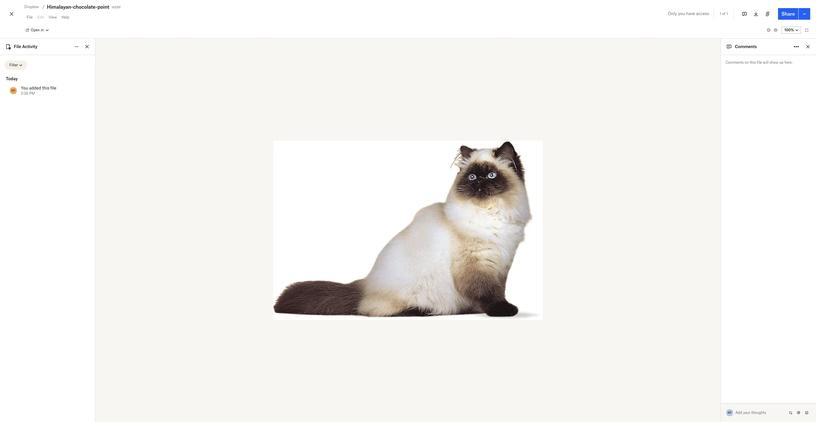 Task type: describe. For each thing, give the bounding box(es) containing it.
share button
[[779, 8, 799, 20]]

comments for comments
[[736, 44, 758, 49]]

add
[[736, 411, 743, 416]]

close image
[[8, 9, 15, 19]]

100%
[[785, 28, 795, 32]]

kp for you added this file
[[11, 89, 15, 93]]

have
[[687, 11, 696, 16]]

chocolate-
[[73, 4, 98, 10]]

you added this file 2:36 pm
[[21, 86, 56, 96]]

up
[[780, 60, 784, 65]]

of
[[723, 12, 726, 16]]

activity
[[22, 44, 37, 49]]

only
[[669, 11, 678, 16]]

dropbox
[[24, 5, 39, 9]]

open in
[[31, 28, 44, 32]]

only you have access
[[669, 11, 710, 16]]

help
[[62, 15, 69, 19]]

100% button
[[782, 27, 802, 34]]

your
[[744, 411, 751, 416]]

file for added
[[50, 86, 56, 91]]

view
[[49, 15, 57, 19]]

show
[[770, 60, 779, 65]]

you
[[21, 86, 28, 91]]

file activity
[[14, 44, 37, 49]]

view button
[[46, 13, 59, 22]]

close left sidebar image
[[84, 43, 91, 50]]

open
[[31, 28, 40, 32]]

dropbox button
[[22, 3, 41, 10]]

share
[[782, 11, 796, 17]]

add your thoughts image
[[736, 410, 783, 417]]



Task type: locate. For each thing, give the bounding box(es) containing it.
1 vertical spatial file
[[14, 44, 21, 49]]

1 vertical spatial kp
[[729, 411, 732, 415]]

file for file activity
[[14, 44, 21, 49]]

kp for add your thoughts
[[729, 411, 732, 415]]

0 horizontal spatial this
[[42, 86, 49, 91]]

2:36
[[21, 91, 28, 96]]

1 vertical spatial this
[[42, 86, 49, 91]]

0 vertical spatial kp
[[11, 89, 15, 93]]

file left will
[[758, 60, 763, 65]]

file inside you added this file 2:36 pm
[[50, 86, 56, 91]]

comments up on on the top right of page
[[736, 44, 758, 49]]

0 vertical spatial this
[[751, 60, 757, 65]]

1 horizontal spatial kp
[[729, 411, 732, 415]]

add your thoughts
[[736, 411, 767, 416]]

1 horizontal spatial this
[[751, 60, 757, 65]]

added
[[29, 86, 41, 91]]

pm
[[29, 91, 35, 96]]

close right sidebar image
[[805, 43, 812, 50]]

kp
[[11, 89, 15, 93], [729, 411, 732, 415]]

kp left you
[[11, 89, 15, 93]]

this
[[751, 60, 757, 65], [42, 86, 49, 91]]

Add your thoughts text field
[[736, 409, 788, 418]]

1 vertical spatial comments
[[726, 60, 745, 65]]

this for added
[[42, 86, 49, 91]]

point
[[98, 4, 109, 10]]

here.
[[785, 60, 793, 65]]

webp
[[112, 4, 121, 9]]

access
[[697, 11, 710, 16]]

1 left of
[[721, 12, 722, 16]]

1
[[721, 12, 722, 16], [727, 12, 729, 16]]

you
[[679, 11, 686, 16]]

in
[[41, 28, 44, 32]]

thoughts
[[752, 411, 767, 416]]

/ himalayan-chocolate-point webp
[[42, 4, 121, 10]]

file left activity
[[14, 44, 21, 49]]

1 horizontal spatial file
[[758, 60, 763, 65]]

file inside dropdown button
[[27, 15, 33, 19]]

filter button
[[5, 61, 27, 70]]

list containing today
[[5, 70, 91, 102]]

file
[[758, 60, 763, 65], [50, 86, 56, 91]]

comments for comments on this file will show up here.
[[726, 60, 745, 65]]

kp inside list
[[11, 89, 15, 93]]

open in button
[[22, 26, 52, 35]]

file for on
[[758, 60, 763, 65]]

1 right of
[[727, 12, 729, 16]]

0 vertical spatial comments
[[736, 44, 758, 49]]

comments on this file will show up here.
[[726, 60, 793, 65]]

help button
[[59, 13, 72, 22]]

file button
[[24, 13, 35, 22]]

on
[[746, 60, 750, 65]]

today
[[6, 76, 18, 81]]

1 of 1
[[721, 12, 729, 16]]

will
[[764, 60, 769, 65]]

None field
[[0, 0, 44, 6]]

himalayan-
[[47, 4, 73, 10]]

this inside you added this file 2:36 pm
[[42, 86, 49, 91]]

kp left add at the bottom right of page
[[729, 411, 732, 415]]

1 horizontal spatial file
[[27, 15, 33, 19]]

this right added
[[42, 86, 49, 91]]

1 horizontal spatial 1
[[727, 12, 729, 16]]

file right added
[[50, 86, 56, 91]]

comments
[[736, 44, 758, 49], [726, 60, 745, 65]]

0 horizontal spatial 1
[[721, 12, 722, 16]]

0 horizontal spatial kp
[[11, 89, 15, 93]]

1 1 from the left
[[721, 12, 722, 16]]

file
[[27, 15, 33, 19], [14, 44, 21, 49]]

this for on
[[751, 60, 757, 65]]

1 vertical spatial file
[[50, 86, 56, 91]]

file for file
[[27, 15, 33, 19]]

0 vertical spatial file
[[27, 15, 33, 19]]

filter
[[9, 63, 18, 67]]

0 horizontal spatial file
[[50, 86, 56, 91]]

2 1 from the left
[[727, 12, 729, 16]]

0 vertical spatial file
[[758, 60, 763, 65]]

list
[[5, 70, 91, 102]]

/
[[42, 4, 45, 9]]

0 horizontal spatial file
[[14, 44, 21, 49]]

comments left on on the top right of page
[[726, 60, 745, 65]]

file down dropbox dropdown button at the left
[[27, 15, 33, 19]]

this right on on the top right of page
[[751, 60, 757, 65]]



Task type: vqa. For each thing, say whether or not it's contained in the screenshot.
the point
yes



